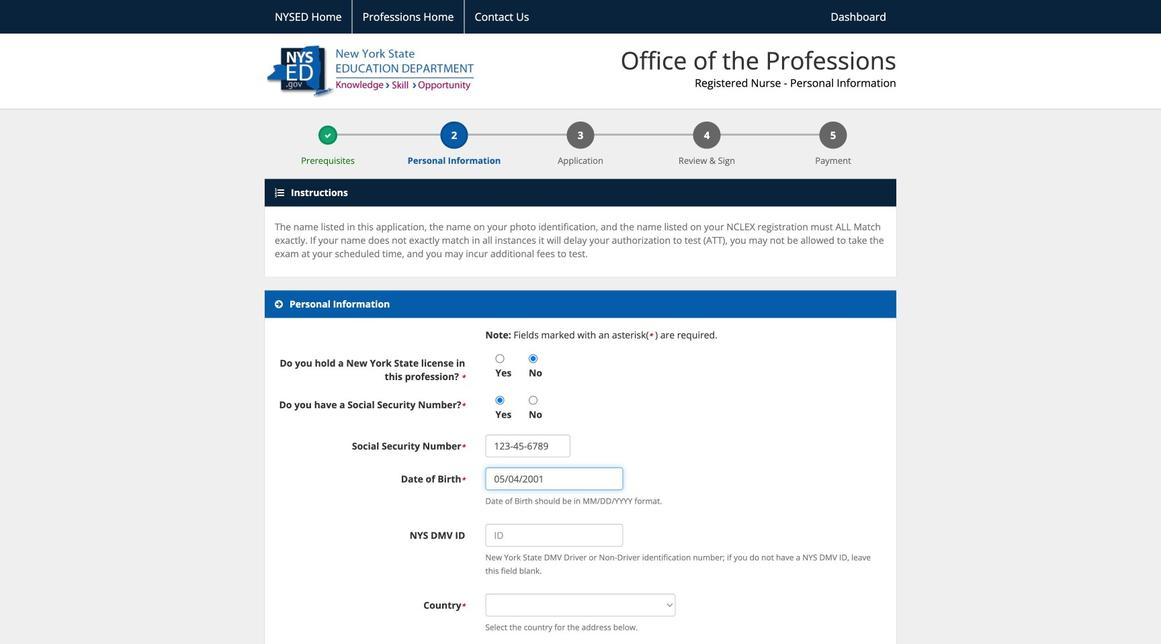 Task type: locate. For each thing, give the bounding box(es) containing it.
None text field
[[486, 435, 571, 458]]

ID text field
[[486, 525, 624, 547]]

check image
[[325, 133, 331, 139]]

None radio
[[496, 355, 505, 364], [496, 397, 505, 405], [496, 355, 505, 364], [496, 397, 505, 405]]

None radio
[[529, 355, 538, 364], [529, 397, 538, 405], [529, 355, 538, 364], [529, 397, 538, 405]]



Task type: describe. For each thing, give the bounding box(es) containing it.
MM/DD/YYYY text field
[[486, 468, 624, 491]]

list ol image
[[275, 188, 284, 198]]

arrow circle right image
[[275, 300, 283, 309]]



